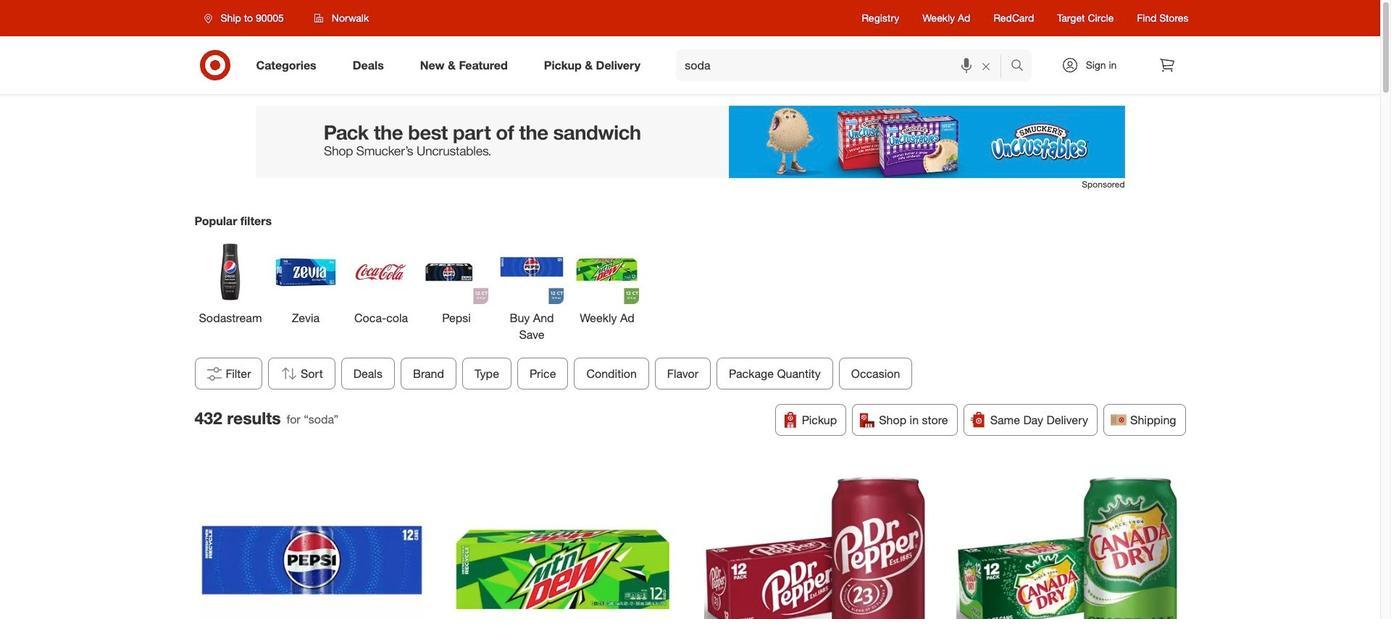 Task type: vqa. For each thing, say whether or not it's contained in the screenshot.
Advertisement element
yes



Task type: describe. For each thing, give the bounding box(es) containing it.
What can we help you find? suggestions appear below search field
[[676, 49, 1014, 81]]

advertisement element
[[255, 106, 1125, 178]]



Task type: locate. For each thing, give the bounding box(es) containing it.
canada dry ginger ale soda - 12pk/12 fl oz cans image
[[957, 468, 1181, 620], [957, 468, 1181, 620]]

dr pepper soda - 12pk/12 fl oz cans image
[[704, 468, 928, 620], [704, 468, 928, 620]]

mountain dew citrus soda - 12pk/12 fl oz cans image
[[452, 468, 676, 620], [452, 468, 676, 620]]

pepsi cola soda - 12pk/12 fl oz cans image
[[200, 468, 424, 620], [200, 468, 424, 620]]



